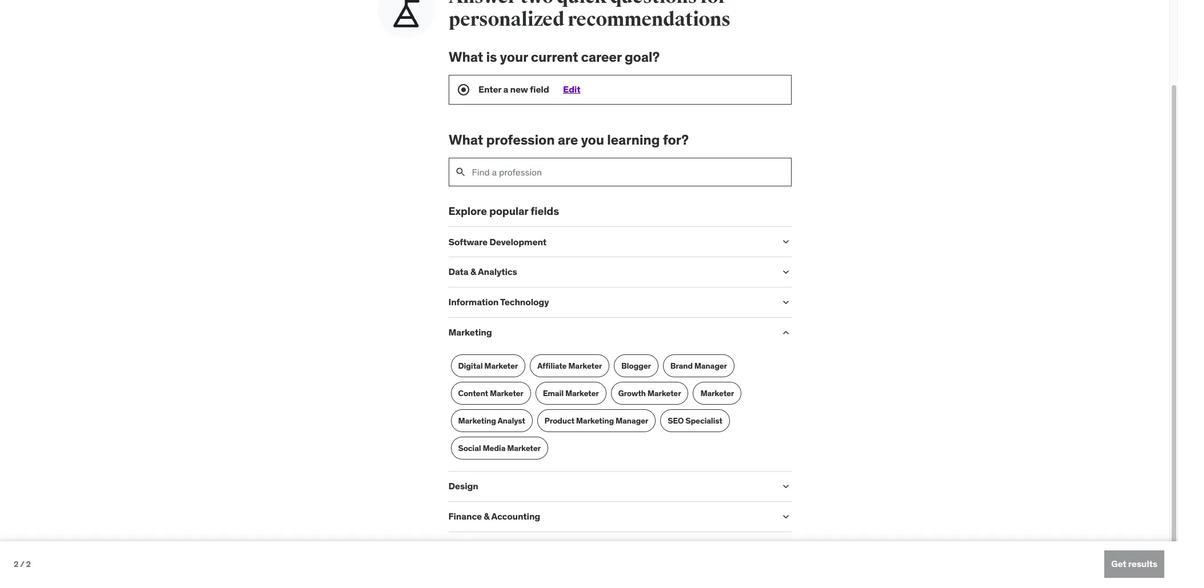 Task type: vqa. For each thing, say whether or not it's contained in the screenshot.
Finance
yes



Task type: locate. For each thing, give the bounding box(es) containing it.
marketing
[[449, 327, 492, 338], [459, 416, 497, 426], [577, 416, 614, 426]]

small image for development
[[781, 236, 792, 248]]

marketer right media
[[508, 443, 541, 453]]

fields
[[531, 204, 560, 218]]

email
[[543, 388, 564, 399]]

1 horizontal spatial &
[[484, 511, 490, 522]]

a
[[503, 83, 508, 95]]

marketer for content marketer
[[490, 388, 524, 399]]

manager down growth
[[616, 416, 649, 426]]

marketer up specialist
[[701, 388, 735, 399]]

0 horizontal spatial 2
[[14, 559, 18, 569]]

marketer button
[[694, 382, 742, 405]]

0 vertical spatial for
[[701, 0, 727, 9]]

small image
[[781, 236, 792, 248], [781, 267, 792, 278], [781, 297, 792, 308], [781, 327, 792, 339], [781, 481, 792, 493]]

2 left /
[[14, 559, 18, 569]]

0 vertical spatial what
[[449, 48, 483, 66]]

software development
[[449, 236, 547, 247]]

what for what profession are you learning for?
[[449, 131, 483, 149]]

0 horizontal spatial for
[[273, 21, 291, 39]]

product marketing manager button
[[538, 410, 656, 433]]

blogger
[[622, 361, 651, 371]]

marketer up the seo
[[648, 388, 682, 399]]

2
[[14, 559, 18, 569], [26, 559, 31, 569]]

get results
[[1112, 558, 1158, 570]]

enter
[[479, 83, 502, 95]]

0 horizontal spatial manager
[[616, 416, 649, 426]]

0 horizontal spatial &
[[471, 266, 477, 278]]

marketing down the "information"
[[449, 327, 492, 338]]

1 horizontal spatial 2
[[26, 559, 31, 569]]

affiliate marketer
[[538, 361, 602, 371]]

1 vertical spatial what
[[449, 131, 483, 149]]

&
[[471, 266, 477, 278], [484, 511, 490, 522]]

edit left occupation
[[421, 27, 437, 37]]

information technology button
[[449, 296, 771, 308]]

specialist
[[686, 416, 723, 426]]

personalized
[[449, 7, 565, 31]]

accounting
[[492, 511, 541, 522]]

social
[[459, 443, 481, 453]]

manager up 'marketer' "button"
[[695, 361, 728, 371]]

digital marketer
[[459, 361, 518, 371]]

results
[[1129, 558, 1158, 570]]

data & analytics button
[[449, 266, 771, 278]]

marketing down content
[[459, 416, 497, 426]]

social media marketer button
[[451, 437, 549, 460]]

marketer up the content marketer
[[485, 361, 518, 371]]

1 small image from the top
[[781, 236, 792, 248]]

& for analytics
[[471, 266, 477, 278]]

& for accounting
[[484, 511, 490, 522]]

for?
[[663, 131, 689, 149]]

are
[[558, 131, 578, 149]]

small image
[[781, 511, 792, 523]]

1 vertical spatial &
[[484, 511, 490, 522]]

questions
[[610, 0, 697, 9]]

small image for &
[[781, 267, 792, 278]]

0 horizontal spatial edit
[[421, 27, 437, 37]]

0 vertical spatial &
[[471, 266, 477, 278]]

blogger button
[[614, 355, 659, 378]]

content marketer button
[[451, 382, 531, 405]]

1 what from the top
[[449, 48, 483, 66]]

& right finance at the left of the page
[[484, 511, 490, 522]]

analyst
[[498, 416, 526, 426]]

4 small image from the top
[[781, 327, 792, 339]]

product marketing manager
[[545, 416, 649, 426]]

marketing inside dropdown button
[[449, 327, 492, 338]]

1 horizontal spatial for
[[701, 0, 727, 9]]

occupation
[[438, 27, 480, 37]]

what for what is your current career goal?
[[449, 48, 483, 66]]

what
[[449, 48, 483, 66], [449, 131, 483, 149]]

answer
[[449, 0, 517, 9]]

for inside answer two quick questions for personalized recommendations
[[701, 0, 727, 9]]

marketer up the analyst at the bottom of the page
[[490, 388, 524, 399]]

/
[[20, 559, 24, 569]]

0 vertical spatial edit
[[421, 27, 437, 37]]

learning
[[607, 131, 660, 149]]

popular
[[490, 204, 529, 218]]

manager
[[695, 361, 728, 371], [616, 416, 649, 426]]

marketing right product
[[577, 416, 614, 426]]

brand manager
[[671, 361, 728, 371]]

5 small image from the top
[[781, 481, 792, 493]]

design button
[[449, 481, 771, 492]]

affiliate
[[538, 361, 567, 371]]

3 small image from the top
[[781, 297, 792, 308]]

finance
[[449, 511, 482, 522]]

what up 'submit search' icon
[[449, 131, 483, 149]]

edit for edit occupation
[[421, 27, 437, 37]]

content marketer
[[459, 388, 524, 399]]

field
[[530, 83, 549, 95]]

what left is
[[449, 48, 483, 66]]

2 right /
[[26, 559, 31, 569]]

1 horizontal spatial manager
[[695, 361, 728, 371]]

small image for technology
[[781, 297, 792, 308]]

marketing analyst
[[459, 416, 526, 426]]

0 vertical spatial manager
[[695, 361, 728, 371]]

marketer right email
[[566, 388, 599, 399]]

Find a profession text field
[[472, 158, 791, 186]]

for
[[701, 0, 727, 9], [273, 21, 291, 39]]

marketer
[[485, 361, 518, 371], [569, 361, 602, 371], [490, 388, 524, 399], [566, 388, 599, 399], [648, 388, 682, 399], [701, 388, 735, 399], [508, 443, 541, 453]]

edit right field
[[563, 83, 580, 95]]

2 what from the top
[[449, 131, 483, 149]]

seo
[[668, 416, 684, 426]]

seo specialist
[[668, 416, 723, 426]]

finance & accounting button
[[449, 511, 771, 522]]

you
[[581, 131, 604, 149]]

marketer inside "button"
[[701, 388, 735, 399]]

submit search image
[[455, 166, 467, 178]]

information
[[449, 296, 499, 308]]

technology
[[501, 296, 550, 308]]

marketer for digital marketer
[[485, 361, 518, 371]]

1 vertical spatial edit
[[563, 83, 580, 95]]

marketer up email marketer in the bottom of the page
[[569, 361, 602, 371]]

product
[[545, 416, 575, 426]]

2 small image from the top
[[781, 267, 792, 278]]

1 horizontal spatial edit
[[563, 83, 580, 95]]

marketer inside "button"
[[566, 388, 599, 399]]

& right data
[[471, 266, 477, 278]]

2 2 from the left
[[26, 559, 31, 569]]

edit
[[421, 27, 437, 37], [563, 83, 580, 95]]

career
[[581, 48, 622, 66]]



Task type: describe. For each thing, give the bounding box(es) containing it.
marketer for email marketer
[[566, 388, 599, 399]]

designers
[[347, 21, 412, 39]]

marketing for marketing analyst
[[459, 416, 497, 426]]

edit occupation button
[[421, 27, 480, 37]]

marketing button
[[449, 327, 771, 338]]

data & analytics
[[449, 266, 518, 278]]

goal?
[[625, 48, 660, 66]]

digital marketer button
[[451, 355, 526, 378]]

profession
[[486, 131, 555, 149]]

growth
[[619, 388, 646, 399]]

popular for graphic designers
[[220, 21, 412, 39]]

email marketer
[[543, 388, 599, 399]]

edit button
[[563, 83, 580, 95]]

media
[[483, 443, 506, 453]]

marketing analyst button
[[451, 410, 533, 433]]

marketer for affiliate marketer
[[569, 361, 602, 371]]

recommendations
[[568, 7, 731, 31]]

brand manager button
[[663, 355, 735, 378]]

brand
[[671, 361, 693, 371]]

affiliate marketer button
[[530, 355, 610, 378]]

graphic
[[294, 21, 344, 39]]

1 vertical spatial for
[[273, 21, 291, 39]]

sketching link
[[369, 288, 513, 320]]

what profession are you learning for?
[[449, 131, 689, 149]]

design
[[449, 481, 479, 492]]

social media marketer
[[459, 443, 541, 453]]

popular
[[220, 21, 270, 39]]

finance & accounting
[[449, 511, 541, 522]]

swift
[[429, 334, 452, 346]]

software development button
[[449, 236, 771, 247]]

marketing for marketing
[[449, 327, 492, 338]]

seo specialist button
[[661, 410, 730, 433]]

get
[[1112, 558, 1127, 570]]

analytics
[[478, 266, 518, 278]]

two
[[520, 0, 553, 9]]

growth marketer
[[619, 388, 682, 399]]

explore
[[449, 204, 487, 218]]

edit occupation
[[421, 27, 480, 37]]

explore popular fields
[[449, 204, 560, 218]]

your
[[500, 48, 528, 66]]

new
[[510, 83, 528, 95]]

information technology
[[449, 296, 550, 308]]

quick
[[557, 0, 607, 9]]

software
[[449, 236, 488, 247]]

edit for edit
[[563, 83, 580, 95]]

sketching
[[419, 298, 462, 309]]

answer two quick questions for personalized recommendations
[[449, 0, 731, 31]]

what is your current career goal?
[[449, 48, 660, 66]]

is
[[486, 48, 497, 66]]

1 vertical spatial manager
[[616, 416, 649, 426]]

swift link
[[369, 324, 513, 356]]

get results button
[[1105, 551, 1165, 578]]

enter a new field
[[479, 83, 549, 95]]

growth marketer button
[[611, 382, 689, 405]]

data
[[449, 266, 469, 278]]

1 2 from the left
[[14, 559, 18, 569]]

email marketer button
[[536, 382, 607, 405]]

marketer for growth marketer
[[648, 388, 682, 399]]

content
[[459, 388, 489, 399]]

digital
[[459, 361, 483, 371]]

2 / 2
[[14, 559, 31, 569]]

development
[[490, 236, 547, 247]]

current
[[531, 48, 578, 66]]



